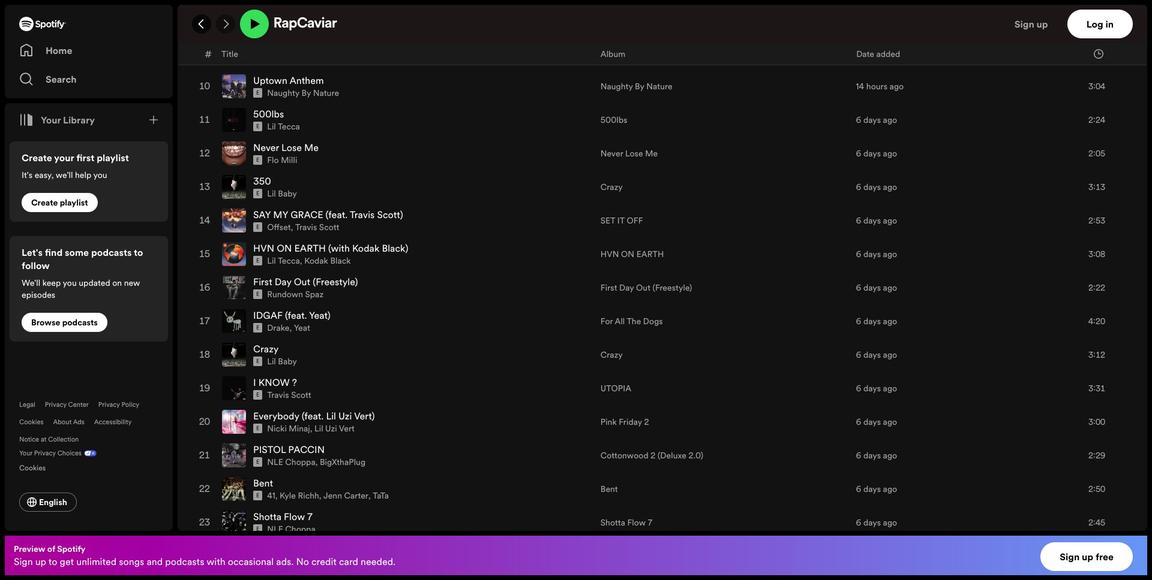Task type: vqa. For each thing, say whether or not it's contained in the screenshot.


Task type: describe. For each thing, give the bounding box(es) containing it.
anthem
[[289, 74, 324, 87]]

6 days ago for 350
[[856, 181, 897, 193]]

uptown anthem cell
[[222, 70, 591, 103]]

first day out (freestyle) cell
[[222, 272, 591, 304]]

e inside bent e
[[256, 493, 259, 500]]

tecca for lil tecca , kodak black
[[278, 255, 300, 267]]

350 e
[[253, 175, 271, 198]]

1 cell from the left
[[600, 3, 846, 36]]

350 cell
[[222, 171, 591, 204]]

1 horizontal spatial bent link
[[600, 484, 618, 496]]

ftcu cell
[[222, 3, 591, 36]]

, inside hvn on earth (with kodak black) cell
[[300, 255, 302, 267]]

center
[[68, 401, 89, 410]]

500lbs for 500lbs e
[[253, 108, 284, 121]]

sign inside preview of spotify sign up to get unlimited songs and podcasts with occasional ads. no credit card needed.
[[14, 556, 33, 569]]

date
[[856, 48, 874, 60]]

41 , kyle richh , jenn carter , tata
[[267, 490, 389, 502]]

to inside let's find some podcasts to follow we'll keep you updated on new episodes
[[134, 246, 143, 259]]

0 horizontal spatial first day out (freestyle) link
[[253, 276, 358, 289]]

nle for nle choppa
[[267, 524, 283, 536]]

naughty by nature for the rightmost naughty by nature link
[[600, 81, 672, 93]]

lil inside hvn on earth (with kodak black) cell
[[267, 255, 276, 267]]

for for idgaf (feat. yeat)
[[600, 316, 613, 328]]

1 horizontal spatial travis
[[295, 222, 317, 234]]

2:45
[[1088, 517, 1105, 529]]

?
[[292, 376, 297, 390]]

6 for never lose me
[[856, 148, 861, 160]]

podcasts inside let's find some podcasts to follow we'll keep you updated on new episodes
[[91, 246, 132, 259]]

with
[[206, 556, 225, 569]]

about ads
[[53, 418, 85, 427]]

on for hvn on earth
[[621, 249, 634, 261]]

ads
[[73, 418, 85, 427]]

explicit element for bent
[[253, 492, 262, 501]]

shotta for shotta flow 7 e
[[253, 511, 281, 524]]

you broke my heart link
[[253, 40, 339, 54]]

scary
[[665, 47, 686, 59]]

baby for crazy
[[278, 356, 297, 368]]

ago for uptown anthem
[[890, 81, 904, 93]]

lose for never lose me
[[625, 148, 643, 160]]

idgaf (feat. yeat) cell
[[222, 306, 591, 338]]

0 horizontal spatial 2
[[644, 417, 649, 429]]

6 days ago for bent
[[856, 484, 897, 496]]

scott inside 'i know ?' cell
[[291, 390, 311, 402]]

about
[[53, 418, 72, 427]]

your privacy choices
[[19, 449, 82, 458]]

# column header
[[205, 43, 212, 64]]

yeat)
[[309, 309, 331, 322]]

bent cell
[[222, 474, 591, 506]]

2:29
[[1088, 450, 1105, 462]]

lil inside 500lbs cell
[[267, 121, 276, 133]]

ago for say my grace (feat. travis scott)
[[883, 215, 897, 227]]

(freestyle) for first day out (freestyle)
[[653, 282, 692, 294]]

1 horizontal spatial never lose me link
[[600, 148, 658, 160]]

say
[[253, 208, 271, 222]]

41 link
[[267, 490, 275, 502]]

your for your library
[[41, 113, 61, 127]]

days for shotta flow 7
[[863, 517, 881, 529]]

shotta flow 7
[[600, 517, 652, 529]]

e inside pistol paccin e
[[256, 459, 259, 466]]

everybody (feat. lil uzi vert) link
[[253, 410, 375, 423]]

ago for pistol paccin
[[883, 450, 897, 462]]

of
[[47, 544, 55, 556]]

album
[[600, 48, 625, 60]]

ago for 500lbs
[[883, 114, 897, 126]]

for for you broke my heart
[[600, 47, 613, 59]]

english
[[39, 497, 67, 509]]

6 days ago for you broke my heart
[[856, 47, 897, 59]]

ago for shotta flow 7
[[883, 517, 897, 529]]

, inside say my grace (feat. travis scott) cell
[[291, 222, 293, 234]]

7 for shotta flow 7
[[648, 517, 652, 529]]

up inside preview of spotify sign up to get unlimited songs and podcasts with occasional ads. no credit card needed.
[[35, 556, 46, 569]]

tecca for lil tecca
[[278, 121, 300, 133]]

spotify image
[[19, 17, 66, 31]]

kyle richh link
[[280, 490, 319, 502]]

crazy inside cell
[[253, 343, 279, 356]]

about ads link
[[53, 418, 85, 427]]

never lose me
[[600, 148, 658, 160]]

drake inside idgaf (feat. yeat) cell
[[267, 322, 289, 334]]

nicki minaj link inside ftcu cell
[[267, 20, 310, 32]]

e inside first day out (freestyle) e
[[256, 291, 259, 298]]

scott inside say my grace (feat. travis scott) cell
[[319, 222, 339, 234]]

library
[[63, 113, 95, 127]]

6 days ago for idgaf (feat. yeat)
[[856, 316, 897, 328]]

1 horizontal spatial shotta flow 7 link
[[600, 517, 652, 529]]

, left kyle
[[275, 490, 277, 502]]

say my grace (feat. travis scott) link
[[253, 208, 403, 222]]

create for playlist
[[31, 197, 58, 209]]

e inside i know ? e
[[256, 392, 259, 399]]

6 days ago for 500lbs
[[856, 114, 897, 126]]

at
[[41, 436, 46, 445]]

log in
[[1086, 17, 1114, 31]]

shotta for shotta flow 7
[[600, 517, 625, 529]]

3:12
[[1088, 349, 1105, 361]]

sign up button
[[1010, 10, 1067, 38]]

cottonwood 2 (deluxe 2.0) link
[[600, 450, 703, 462]]

home
[[46, 44, 72, 57]]

6 days ago for hvn on earth (with kodak black)
[[856, 249, 897, 261]]

day for first day out (freestyle) e
[[275, 276, 291, 289]]

no
[[296, 556, 309, 569]]

explicit element for ftcu
[[253, 21, 262, 31]]

the for idgaf (feat. yeat)
[[627, 316, 641, 328]]

jenn carter link
[[323, 490, 368, 502]]

flo
[[267, 154, 279, 166]]

e inside hvn on earth (with kodak black) e
[[256, 258, 259, 265]]

6 for bent
[[856, 484, 861, 496]]

(feat. inside say my grace (feat. travis scott) e
[[326, 208, 348, 222]]

flow for shotta flow 7 e
[[284, 511, 305, 524]]

credit
[[311, 556, 337, 569]]

rundown spaz
[[267, 289, 323, 301]]

lil inside crazy cell
[[267, 356, 276, 368]]

bigxthaplug
[[320, 457, 365, 469]]

idgaf
[[253, 309, 283, 322]]

ago for first day out (freestyle)
[[883, 282, 897, 294]]

, left jenn
[[319, 490, 321, 502]]

nature for the rightmost naughty by nature link
[[646, 81, 672, 93]]

ago for hvn on earth (with kodak black)
[[883, 249, 897, 261]]

i know ? e
[[253, 376, 297, 399]]

6 for hvn on earth (with kodak black)
[[856, 249, 861, 261]]

playlist inside button
[[60, 197, 88, 209]]

kyle
[[280, 490, 296, 502]]

choices
[[57, 449, 82, 458]]

drake inside the you broke my heart drake
[[267, 54, 289, 66]]

up for sign up free
[[1082, 551, 1093, 564]]

nature for the leftmost naughty by nature link
[[313, 87, 339, 99]]

never lose me cell
[[222, 138, 591, 170]]

6 days ago for say my grace (feat. travis scott)
[[856, 215, 897, 227]]

main element
[[5, 5, 173, 532]]

everybody (feat. lil uzi vert) cell
[[222, 406, 591, 439]]

new
[[124, 277, 140, 289]]

lil tecca , kodak black
[[267, 255, 351, 267]]

everybody (feat. lil uzi vert) e
[[253, 410, 375, 433]]

black)
[[382, 242, 408, 255]]

set it off link
[[600, 215, 643, 227]]

crazy link for 350
[[600, 181, 623, 193]]

e inside say my grace (feat. travis scott) e
[[256, 224, 259, 231]]

ago for you broke my heart
[[883, 47, 897, 59]]

yeat link
[[294, 322, 310, 334]]

3:04
[[1088, 81, 1105, 93]]

privacy for privacy policy
[[98, 401, 120, 410]]

scott)
[[377, 208, 403, 222]]

earth for hvn on earth
[[636, 249, 664, 261]]

easy,
[[35, 169, 54, 181]]

3:13
[[1088, 181, 1105, 193]]

e inside ftcu e
[[256, 22, 259, 30]]

0 horizontal spatial 500lbs link
[[253, 108, 284, 121]]

set
[[600, 215, 615, 227]]

days for pistol paccin
[[863, 450, 881, 462]]

cookies for first cookies link
[[19, 418, 44, 427]]

1 horizontal spatial naughty
[[600, 81, 633, 93]]

2 cell from the left
[[856, 3, 1040, 36]]

nicki for nicki minaj , lil uzi vert
[[267, 423, 287, 435]]

ads.
[[276, 556, 294, 569]]

e inside everybody (feat. lil uzi vert) e
[[256, 426, 259, 433]]

days for bent
[[863, 484, 881, 496]]

6 for crazy
[[856, 349, 861, 361]]

policy
[[122, 401, 139, 410]]

days for say my grace (feat. travis scott)
[[863, 215, 881, 227]]

6 days ago for never lose me
[[856, 148, 897, 160]]

rundown
[[267, 289, 303, 301]]

500lbs e
[[253, 108, 284, 130]]

updated
[[79, 277, 110, 289]]

preview of spotify sign up to get unlimited songs and podcasts with occasional ads. no credit card needed.
[[14, 544, 395, 569]]

your for your privacy choices
[[19, 449, 32, 458]]

350
[[253, 175, 271, 188]]

days for first day out (freestyle)
[[863, 282, 881, 294]]

shotta flow 7 e
[[253, 511, 313, 534]]

your library button
[[14, 108, 100, 132]]

, inside idgaf (feat. yeat) cell
[[289, 322, 292, 334]]

hvn for hvn on earth (with kodak black) e
[[253, 242, 274, 255]]

nle choppa , bigxthaplug
[[267, 457, 365, 469]]

lil up paccin
[[314, 423, 323, 435]]

you broke my heart cell
[[222, 37, 591, 69]]

off
[[627, 215, 643, 227]]

tata
[[373, 490, 389, 502]]

travis inside say my grace (feat. travis scott) e
[[350, 208, 375, 222]]

1 cookies link from the top
[[19, 418, 44, 427]]

out for first day out (freestyle) e
[[294, 276, 310, 289]]

e inside the 350 e
[[256, 190, 259, 198]]

jenn
[[323, 490, 342, 502]]

privacy down the at
[[34, 449, 56, 458]]

lil baby for 350
[[267, 188, 297, 200]]

0 horizontal spatial bent link
[[253, 477, 273, 490]]

nicki minaj
[[267, 20, 310, 32]]

never for never lose me e
[[253, 141, 279, 154]]

pink friday 2
[[600, 417, 649, 429]]

2:24
[[1088, 114, 1105, 126]]

home link
[[19, 38, 158, 62]]

days for hvn on earth (with kodak black)
[[863, 249, 881, 261]]

drake link inside you broke my heart 'cell'
[[267, 54, 289, 66]]

paccin
[[288, 444, 325, 457]]

needed.
[[361, 556, 395, 569]]

choppa for nle choppa , bigxthaplug
[[285, 457, 315, 469]]

by inside uptown anthem cell
[[302, 87, 311, 99]]

days for 350
[[863, 181, 881, 193]]

hvn on earth link
[[600, 249, 664, 261]]

500lbs cell
[[222, 104, 591, 136]]

title
[[221, 48, 238, 60]]

go back image
[[197, 19, 206, 29]]

sign up
[[1014, 17, 1048, 31]]

ago for everybody (feat. lil uzi vert)
[[883, 417, 897, 429]]

days for i know ?
[[863, 383, 881, 395]]

naughty inside uptown anthem cell
[[267, 87, 299, 99]]

for all the dogs link
[[600, 316, 663, 328]]

crazy link down 'drake , yeat' on the left bottom
[[253, 343, 279, 356]]

first for first day out (freestyle)
[[600, 282, 617, 294]]

(with
[[328, 242, 350, 255]]

lil baby link for crazy
[[267, 356, 297, 368]]

know
[[258, 376, 290, 390]]



Task type: locate. For each thing, give the bounding box(es) containing it.
first day out (freestyle) e
[[253, 276, 358, 298]]

sign up free button
[[1041, 543, 1133, 572]]

lil uzi vert link
[[314, 423, 355, 435]]

14 explicit element from the top
[[253, 492, 262, 501]]

500lbs inside cell
[[253, 108, 284, 121]]

1 horizontal spatial 500lbs
[[600, 114, 627, 126]]

date added
[[856, 48, 900, 60]]

added
[[876, 48, 900, 60]]

2 lil baby from the top
[[267, 356, 297, 368]]

0 vertical spatial create
[[22, 151, 52, 164]]

9 days from the top
[[863, 349, 881, 361]]

crazy
[[600, 181, 623, 193], [253, 343, 279, 356], [600, 349, 623, 361]]

by down # row
[[635, 81, 644, 93]]

9 e from the top
[[256, 325, 259, 332]]

2 lil tecca link from the top
[[267, 255, 300, 267]]

, inside everybody (feat. lil uzi vert) cell
[[310, 423, 312, 435]]

choppa inside shotta flow 7 cell
[[285, 524, 315, 536]]

flow for shotta flow 7
[[627, 517, 646, 529]]

7 6 from the top
[[856, 282, 861, 294]]

1 e from the top
[[256, 22, 259, 30]]

1 vertical spatial drake link
[[267, 322, 289, 334]]

lil baby link for 350
[[267, 188, 297, 200]]

1 lil tecca link from the top
[[267, 121, 300, 133]]

browse
[[31, 317, 60, 329]]

kodak black link
[[304, 255, 351, 267]]

lil baby inside crazy cell
[[267, 356, 297, 368]]

1 dogs from the top
[[643, 47, 663, 59]]

black
[[330, 255, 351, 267]]

3:31
[[1088, 383, 1105, 395]]

travis left ?
[[267, 390, 289, 402]]

nicki minaj link up pistol paccin link
[[267, 423, 310, 435]]

dogs left the scary
[[643, 47, 663, 59]]

day inside first day out (freestyle) e
[[275, 276, 291, 289]]

on down 'set it off' link on the right of the page
[[621, 249, 634, 261]]

2 for from the top
[[600, 316, 613, 328]]

crazy link for crazy
[[600, 349, 623, 361]]

6 days from the top
[[863, 249, 881, 261]]

(freestyle) down black
[[313, 276, 358, 289]]

nicki minaj link up broke
[[267, 20, 310, 32]]

7 e from the top
[[256, 258, 259, 265]]

1 horizontal spatial by
[[635, 81, 644, 93]]

6 for shotta flow 7
[[856, 517, 861, 529]]

out inside first day out (freestyle) e
[[294, 276, 310, 289]]

minaj for nicki minaj , lil uzi vert
[[289, 423, 310, 435]]

nle choppa link inside shotta flow 7 cell
[[267, 524, 315, 536]]

on for hvn on earth (with kodak black) e
[[277, 242, 292, 255]]

create inside the create your first playlist it's easy, we'll help you
[[22, 151, 52, 164]]

privacy up about
[[45, 401, 66, 410]]

lil inside everybody (feat. lil uzi vert) e
[[326, 410, 336, 423]]

nicki inside ftcu cell
[[267, 20, 287, 32]]

1 choppa from the top
[[285, 457, 315, 469]]

1 vertical spatial your
[[19, 449, 32, 458]]

day up for all the dogs
[[619, 282, 634, 294]]

notice at collection link
[[19, 436, 79, 445]]

explicit element for idgaf
[[253, 324, 262, 333]]

0 vertical spatial 2
[[644, 417, 649, 429]]

(feat. inside idgaf (feat. yeat) e
[[285, 309, 307, 322]]

english button
[[19, 493, 77, 512]]

8 6 days ago from the top
[[856, 316, 897, 328]]

ago for 350
[[883, 181, 897, 193]]

drake link up uptown
[[267, 54, 289, 66]]

1 horizontal spatial naughty by nature
[[600, 81, 672, 93]]

explicit element for pistol
[[253, 458, 262, 468]]

baby inside crazy cell
[[278, 356, 297, 368]]

you inside let's find some podcasts to follow we'll keep you updated on new episodes
[[63, 277, 77, 289]]

california consumer privacy act (ccpa) opt-out icon image
[[82, 449, 97, 461]]

to
[[134, 246, 143, 259], [48, 556, 57, 569]]

some
[[65, 246, 89, 259]]

the right album
[[627, 47, 641, 59]]

cookies up notice
[[19, 418, 44, 427]]

1 horizontal spatial nature
[[646, 81, 672, 93]]

1 baby from the top
[[278, 188, 297, 200]]

, inside pistol paccin cell
[[315, 457, 318, 469]]

uzi left the vert
[[325, 423, 337, 435]]

explicit element for everybody
[[253, 424, 262, 434]]

hvn down set
[[600, 249, 619, 261]]

shotta flow 7 link inside shotta flow 7 cell
[[253, 511, 313, 524]]

first for first day out (freestyle) e
[[253, 276, 272, 289]]

create up easy,
[[22, 151, 52, 164]]

crazy cell
[[222, 339, 591, 372]]

lil baby link up my
[[267, 188, 297, 200]]

1 vertical spatial tecca
[[278, 255, 300, 267]]

8 explicit element from the top
[[253, 290, 262, 300]]

2 the from the top
[[627, 316, 641, 328]]

,
[[291, 222, 293, 234], [300, 255, 302, 267], [289, 322, 292, 334], [310, 423, 312, 435], [315, 457, 318, 469], [275, 490, 277, 502], [319, 490, 321, 502], [368, 490, 371, 502]]

0 horizontal spatial cell
[[600, 3, 846, 36]]

6 for pistol paccin
[[856, 450, 861, 462]]

nicki for nicki minaj
[[267, 20, 287, 32]]

1 vertical spatial create
[[31, 197, 58, 209]]

all down top bar and user menu element
[[615, 47, 625, 59]]

2 nicki from the top
[[267, 423, 287, 435]]

13 e from the top
[[256, 459, 259, 466]]

14 6 days ago from the top
[[856, 517, 897, 529]]

naughty by nature inside uptown anthem cell
[[267, 87, 339, 99]]

2.0)
[[689, 450, 703, 462]]

0 vertical spatial scott
[[319, 222, 339, 234]]

0 vertical spatial to
[[134, 246, 143, 259]]

2 minaj from the top
[[289, 423, 310, 435]]

first up idgaf
[[253, 276, 272, 289]]

explicit element inside first day out (freestyle) cell
[[253, 290, 262, 300]]

shotta inside the shotta flow 7 e
[[253, 511, 281, 524]]

create for your
[[22, 151, 52, 164]]

3 6 days ago from the top
[[856, 148, 897, 160]]

9 explicit element from the top
[[253, 324, 262, 333]]

ago for never lose me
[[883, 148, 897, 160]]

1 vertical spatial nicki
[[267, 423, 287, 435]]

crazy down 'drake , yeat' on the left bottom
[[253, 343, 279, 356]]

e inside the shotta flow 7 e
[[256, 526, 259, 534]]

for all the dogs scary hours edition
[[600, 47, 739, 59]]

hvn inside hvn on earth (with kodak black) e
[[253, 242, 274, 255]]

pistol
[[253, 444, 286, 457]]

14 days from the top
[[863, 517, 881, 529]]

6 days ago for crazy
[[856, 349, 897, 361]]

earth inside hvn on earth (with kodak black) e
[[294, 242, 326, 255]]

11 6 from the top
[[856, 417, 861, 429]]

2:45 cell
[[1050, 507, 1122, 540]]

1 horizontal spatial out
[[636, 282, 650, 294]]

up left log
[[1037, 17, 1048, 31]]

you right help
[[93, 169, 107, 181]]

nature down heart
[[313, 87, 339, 99]]

2 left (deluxe in the right bottom of the page
[[651, 450, 656, 462]]

, left 'tata' in the left bottom of the page
[[368, 490, 371, 502]]

1 vertical spatial dogs
[[643, 316, 663, 328]]

privacy up accessibility
[[98, 401, 120, 410]]

(feat. for lil
[[302, 410, 324, 423]]

scott up everybody (feat. lil uzi vert) link
[[291, 390, 311, 402]]

out
[[294, 276, 310, 289], [636, 282, 650, 294]]

never lose me e
[[253, 141, 319, 164]]

lose for never lose me e
[[281, 141, 302, 154]]

6 explicit element from the top
[[253, 223, 262, 232]]

scott
[[319, 222, 339, 234], [291, 390, 311, 402]]

0 vertical spatial playlist
[[97, 151, 129, 164]]

explicit element inside say my grace (feat. travis scott) cell
[[253, 223, 262, 232]]

drake , yeat
[[267, 322, 310, 334]]

lil down offset
[[267, 255, 276, 267]]

uzi inside everybody (feat. lil uzi vert) e
[[338, 410, 352, 423]]

crazy link up utopia link
[[600, 349, 623, 361]]

first day out (freestyle) link down hvn on earth link
[[600, 282, 692, 294]]

log
[[1086, 17, 1103, 31]]

1 vertical spatial podcasts
[[62, 317, 98, 329]]

your inside button
[[41, 113, 61, 127]]

podcasts inside preview of spotify sign up to get unlimited songs and podcasts with occasional ads. no credit card needed.
[[165, 556, 204, 569]]

15 explicit element from the top
[[253, 525, 262, 535]]

privacy for privacy center
[[45, 401, 66, 410]]

me for never lose me e
[[304, 141, 319, 154]]

2 lil baby link from the top
[[267, 356, 297, 368]]

11 explicit element from the top
[[253, 391, 262, 400]]

days for crazy
[[863, 349, 881, 361]]

2 right the friday on the bottom of page
[[644, 417, 649, 429]]

follow
[[22, 259, 50, 272]]

0 horizontal spatial naughty by nature link
[[267, 87, 339, 99]]

6 days ago
[[856, 47, 897, 59], [856, 114, 897, 126], [856, 148, 897, 160], [856, 181, 897, 193], [856, 215, 897, 227], [856, 249, 897, 261], [856, 282, 897, 294], [856, 316, 897, 328], [856, 349, 897, 361], [856, 383, 897, 395], [856, 417, 897, 429], [856, 450, 897, 462], [856, 484, 897, 496], [856, 517, 897, 529]]

e inside crazy e
[[256, 358, 259, 366]]

0 vertical spatial drake
[[267, 54, 289, 66]]

all down first day out (freestyle)
[[615, 316, 625, 328]]

0 horizontal spatial uzi
[[325, 423, 337, 435]]

shotta
[[253, 511, 281, 524], [600, 517, 625, 529]]

10 days from the top
[[863, 383, 881, 395]]

1 cookies from the top
[[19, 418, 44, 427]]

0 horizontal spatial bent
[[253, 477, 273, 490]]

drake left yeat link
[[267, 322, 289, 334]]

1 horizontal spatial hvn
[[600, 249, 619, 261]]

10 6 from the top
[[856, 383, 861, 395]]

e
[[256, 22, 259, 30], [256, 90, 259, 97], [256, 123, 259, 130], [256, 157, 259, 164], [256, 190, 259, 198], [256, 224, 259, 231], [256, 258, 259, 265], [256, 291, 259, 298], [256, 325, 259, 332], [256, 358, 259, 366], [256, 392, 259, 399], [256, 426, 259, 433], [256, 459, 259, 466], [256, 493, 259, 500], [256, 526, 259, 534]]

, left the bigxthaplug link
[[315, 457, 318, 469]]

explicit element inside bent cell
[[253, 492, 262, 501]]

1 horizontal spatial naughty by nature link
[[600, 81, 672, 93]]

nature down # row
[[646, 81, 672, 93]]

lil baby
[[267, 188, 297, 200], [267, 356, 297, 368]]

accessibility
[[94, 418, 132, 427]]

lil baby link inside crazy cell
[[267, 356, 297, 368]]

first day out (freestyle) link down the lil tecca , kodak black
[[253, 276, 358, 289]]

41
[[267, 490, 275, 502]]

rapcaviar
[[274, 17, 337, 31]]

to inside preview of spotify sign up to get unlimited songs and podcasts with occasional ads. no credit card needed.
[[48, 556, 57, 569]]

bent link left kyle
[[253, 477, 273, 490]]

explicit element inside pistol paccin cell
[[253, 458, 262, 468]]

lil inside 350 cell
[[267, 188, 276, 200]]

dogs for idgaf (feat. yeat)
[[643, 316, 663, 328]]

preview
[[14, 544, 45, 556]]

first inside first day out (freestyle) e
[[253, 276, 272, 289]]

, left yeat link
[[289, 322, 292, 334]]

bent for bent
[[600, 484, 618, 496]]

bent link down cottonwood on the bottom of the page
[[600, 484, 618, 496]]

lil baby up my
[[267, 188, 297, 200]]

all for idgaf (feat. yeat)
[[615, 316, 625, 328]]

explicit element for i
[[253, 391, 262, 400]]

6 for say my grace (feat. travis scott)
[[856, 215, 861, 227]]

lil tecca link up never lose me e at the left top
[[267, 121, 300, 133]]

1 horizontal spatial bent
[[600, 484, 618, 496]]

9 6 from the top
[[856, 349, 861, 361]]

1 vertical spatial you
[[63, 277, 77, 289]]

1 days from the top
[[863, 47, 881, 59]]

6 e from the top
[[256, 224, 259, 231]]

2 cookies link from the top
[[19, 461, 55, 474]]

explicit element inside hvn on earth (with kodak black) cell
[[253, 256, 262, 266]]

3:50
[[1088, 47, 1105, 59]]

drake link
[[267, 54, 289, 66], [267, 322, 289, 334]]

travis inside 'i know ?' cell
[[267, 390, 289, 402]]

spotify
[[57, 544, 85, 556]]

pink friday 2 link
[[600, 417, 649, 429]]

go forward image
[[221, 19, 230, 29]]

1 minaj from the top
[[289, 20, 310, 32]]

1 vertical spatial 2
[[651, 450, 656, 462]]

lil baby link up 'i know ?' link
[[267, 356, 297, 368]]

8 days from the top
[[863, 316, 881, 328]]

lil up know
[[267, 356, 276, 368]]

2 6 days ago from the top
[[856, 114, 897, 126]]

4 6 days ago from the top
[[856, 181, 897, 193]]

1 6 from the top
[[856, 47, 861, 59]]

you inside the create your first playlist it's easy, we'll help you
[[93, 169, 107, 181]]

explicit element for hvn
[[253, 256, 262, 266]]

to up the new
[[134, 246, 143, 259]]

0 horizontal spatial scott
[[291, 390, 311, 402]]

2 baby from the top
[[278, 356, 297, 368]]

podcasts right 'and'
[[165, 556, 204, 569]]

crazy link up set
[[600, 181, 623, 193]]

drake up uptown
[[267, 54, 289, 66]]

1 horizontal spatial flow
[[627, 517, 646, 529]]

minaj inside everybody (feat. lil uzi vert) cell
[[289, 423, 310, 435]]

6 for idgaf (feat. yeat)
[[856, 316, 861, 328]]

0 vertical spatial lil baby link
[[267, 188, 297, 200]]

shotta flow 7 cell
[[222, 507, 591, 540]]

(feat. inside everybody (feat. lil uzi vert) e
[[302, 410, 324, 423]]

, up first day out (freestyle) e
[[300, 255, 302, 267]]

0 horizontal spatial lose
[[281, 141, 302, 154]]

3 explicit element from the top
[[253, 122, 262, 132]]

nicki up pistol
[[267, 423, 287, 435]]

1 horizontal spatial scott
[[319, 222, 339, 234]]

tecca inside hvn on earth (with kodak black) cell
[[278, 255, 300, 267]]

duration image
[[1094, 49, 1103, 59]]

1 vertical spatial nle choppa link
[[267, 524, 315, 536]]

choppa
[[285, 457, 315, 469], [285, 524, 315, 536]]

6 for you broke my heart
[[856, 47, 861, 59]]

(feat. for yeat)
[[285, 309, 307, 322]]

2:52
[[1088, 13, 1105, 25]]

, up paccin
[[310, 423, 312, 435]]

lose inside never lose me e
[[281, 141, 302, 154]]

vert
[[339, 423, 355, 435]]

flow inside the shotta flow 7 e
[[284, 511, 305, 524]]

1 horizontal spatial cell
[[856, 3, 1040, 36]]

days for idgaf (feat. yeat)
[[863, 316, 881, 328]]

0 horizontal spatial (freestyle)
[[313, 276, 358, 289]]

10 e from the top
[[256, 358, 259, 366]]

i know ? cell
[[222, 373, 591, 405]]

say my grace (feat. travis scott) cell
[[222, 205, 591, 237]]

5 6 from the top
[[856, 215, 861, 227]]

1 horizontal spatial 2
[[651, 450, 656, 462]]

7 6 days ago from the top
[[856, 282, 897, 294]]

1 vertical spatial choppa
[[285, 524, 315, 536]]

1 vertical spatial lil tecca link
[[267, 255, 300, 267]]

earth for hvn on earth (with kodak black) e
[[294, 242, 326, 255]]

1 horizontal spatial first day out (freestyle) link
[[600, 282, 692, 294]]

7 explicit element from the top
[[253, 256, 262, 266]]

0 horizontal spatial by
[[302, 87, 311, 99]]

hvn on earth (with kodak black) cell
[[222, 238, 591, 271]]

minaj up paccin
[[289, 423, 310, 435]]

sign for sign up
[[1014, 17, 1034, 31]]

500lbs up never lose me at the right
[[600, 114, 627, 126]]

0 vertical spatial for
[[600, 47, 613, 59]]

3 days from the top
[[863, 148, 881, 160]]

ago for i know ?
[[883, 383, 897, 395]]

sign
[[1014, 17, 1034, 31], [1060, 551, 1080, 564], [14, 556, 33, 569]]

notice at collection
[[19, 436, 79, 445]]

1 horizontal spatial kodak
[[352, 242, 379, 255]]

out for first day out (freestyle)
[[636, 282, 650, 294]]

11 6 days ago from the top
[[856, 417, 897, 429]]

10 explicit element from the top
[[253, 357, 262, 367]]

6 days ago for shotta flow 7
[[856, 517, 897, 529]]

me for never lose me
[[645, 148, 658, 160]]

1 vertical spatial the
[[627, 316, 641, 328]]

explicit element inside 'never lose me' cell
[[253, 156, 262, 165]]

0 vertical spatial the
[[627, 47, 641, 59]]

hours
[[866, 81, 887, 93]]

flow
[[284, 511, 305, 524], [627, 517, 646, 529]]

1 nicki minaj link from the top
[[267, 20, 310, 32]]

6 6 from the top
[[856, 249, 861, 261]]

naughty by nature link up lil tecca
[[267, 87, 339, 99]]

all for you broke my heart
[[615, 47, 625, 59]]

6 for 350
[[856, 181, 861, 193]]

1 vertical spatial for
[[600, 316, 613, 328]]

0 vertical spatial baby
[[278, 188, 297, 200]]

1 horizontal spatial on
[[621, 249, 634, 261]]

13 explicit element from the top
[[253, 458, 262, 468]]

500lbs down uptown
[[253, 108, 284, 121]]

1 horizontal spatial to
[[134, 246, 143, 259]]

8 6 from the top
[[856, 316, 861, 328]]

(freestyle) inside first day out (freestyle) e
[[313, 276, 358, 289]]

we'll
[[22, 277, 40, 289]]

0 horizontal spatial nature
[[313, 87, 339, 99]]

2:05
[[1088, 148, 1105, 160]]

12 e from the top
[[256, 426, 259, 433]]

duration element
[[1094, 49, 1103, 59]]

cookies for first cookies link from the bottom
[[19, 463, 46, 473]]

sign up free
[[1060, 551, 1114, 564]]

6 for everybody (feat. lil uzi vert)
[[856, 417, 861, 429]]

1 lil baby from the top
[[267, 188, 297, 200]]

up left free on the bottom right of page
[[1082, 551, 1093, 564]]

2 nle choppa link from the top
[[267, 524, 315, 536]]

baby inside 350 cell
[[278, 188, 297, 200]]

cookies link down your privacy choices
[[19, 461, 55, 474]]

8 e from the top
[[256, 291, 259, 298]]

2 explicit element from the top
[[253, 88, 262, 98]]

create your first playlist it's easy, we'll help you
[[22, 151, 129, 181]]

up inside top bar and user menu element
[[1037, 17, 1048, 31]]

1 6 days ago from the top
[[856, 47, 897, 59]]

1 vertical spatial baby
[[278, 356, 297, 368]]

on inside hvn on earth (with kodak black) e
[[277, 242, 292, 255]]

to left 'get'
[[48, 556, 57, 569]]

0 vertical spatial cookies
[[19, 418, 44, 427]]

travis scott link for travis
[[295, 222, 339, 234]]

0 horizontal spatial you
[[63, 277, 77, 289]]

days for you broke my heart
[[863, 47, 881, 59]]

1 horizontal spatial up
[[1037, 17, 1048, 31]]

0 vertical spatial nicki minaj link
[[267, 20, 310, 32]]

tecca up first day out (freestyle) e
[[278, 255, 300, 267]]

playlist right first
[[97, 151, 129, 164]]

uzi left 'vert)'
[[338, 410, 352, 423]]

1 nicki from the top
[[267, 20, 287, 32]]

5 6 days ago from the top
[[856, 215, 897, 227]]

1 vertical spatial nle
[[267, 524, 283, 536]]

naughty by nature down album
[[600, 81, 672, 93]]

pink
[[600, 417, 617, 429]]

explicit element inside everybody (feat. lil uzi vert) cell
[[253, 424, 262, 434]]

pistol paccin cell
[[222, 440, 591, 472]]

hvn on earth
[[600, 249, 664, 261]]

0 horizontal spatial out
[[294, 276, 310, 289]]

minaj inside ftcu cell
[[289, 20, 310, 32]]

4 explicit element from the top
[[253, 156, 262, 165]]

0 horizontal spatial playlist
[[60, 197, 88, 209]]

crazy for crazy
[[600, 349, 623, 361]]

explicit element inside shotta flow 7 cell
[[253, 525, 262, 535]]

0 horizontal spatial kodak
[[304, 255, 328, 267]]

card
[[339, 556, 358, 569]]

podcasts inside browse podcasts link
[[62, 317, 98, 329]]

1 drake link from the top
[[267, 54, 289, 66]]

choppa inside pistol paccin cell
[[285, 457, 315, 469]]

scott up hvn on earth (with kodak black) 'link'
[[319, 222, 339, 234]]

0 horizontal spatial flow
[[284, 511, 305, 524]]

500lbs for 500lbs
[[600, 114, 627, 126]]

hvn
[[253, 242, 274, 255], [600, 249, 619, 261]]

ago for bent
[[883, 484, 897, 496]]

up left of
[[35, 556, 46, 569]]

0 horizontal spatial never lose me link
[[253, 141, 319, 154]]

first up for all the dogs
[[600, 282, 617, 294]]

0 vertical spatial choppa
[[285, 457, 315, 469]]

playlist down help
[[60, 197, 88, 209]]

explicit element inside 350 cell
[[253, 189, 262, 199]]

nature inside uptown anthem cell
[[313, 87, 339, 99]]

1 tecca from the top
[[278, 121, 300, 133]]

11 e from the top
[[256, 392, 259, 399]]

e inside uptown anthem e
[[256, 90, 259, 97]]

vert)
[[354, 410, 375, 423]]

spaz
[[305, 289, 323, 301]]

up for sign up
[[1037, 17, 1048, 31]]

0 vertical spatial lil baby
[[267, 188, 297, 200]]

5 explicit element from the top
[[253, 189, 262, 199]]

nicki up broke
[[267, 20, 287, 32]]

0 vertical spatial your
[[41, 113, 61, 127]]

crazy for 350
[[600, 181, 623, 193]]

0 horizontal spatial naughty
[[267, 87, 299, 99]]

days for everybody (feat. lil uzi vert)
[[863, 417, 881, 429]]

11 days from the top
[[863, 417, 881, 429]]

flo milli
[[267, 154, 297, 166]]

create inside the create playlist button
[[31, 197, 58, 209]]

explicit element inside crazy cell
[[253, 357, 262, 367]]

travis scott link inside 'i know ?' cell
[[267, 390, 311, 402]]

nicki inside everybody (feat. lil uzi vert) cell
[[267, 423, 287, 435]]

hvn for hvn on earth
[[600, 249, 619, 261]]

0 horizontal spatial travis
[[267, 390, 289, 402]]

14 hours ago
[[856, 81, 904, 93]]

14 6 from the top
[[856, 517, 861, 529]]

nicki minaj link
[[267, 20, 310, 32], [267, 423, 310, 435]]

friday
[[619, 417, 642, 429]]

day down the lil tecca , kodak black
[[275, 276, 291, 289]]

2 days from the top
[[863, 114, 881, 126]]

1 the from the top
[[627, 47, 641, 59]]

minaj for nicki minaj
[[289, 20, 310, 32]]

by right uptown
[[302, 87, 311, 99]]

occasional
[[228, 556, 274, 569]]

(freestyle) down hvn on earth link
[[653, 282, 692, 294]]

drake link left yeat link
[[267, 322, 289, 334]]

explicit element for crazy
[[253, 357, 262, 367]]

1 horizontal spatial lose
[[625, 148, 643, 160]]

2 6 from the top
[[856, 114, 861, 126]]

explicit element inside ftcu cell
[[253, 21, 262, 31]]

naughty by nature for the leftmost naughty by nature link
[[267, 87, 339, 99]]

legal link
[[19, 401, 35, 410]]

choppa for nle choppa
[[285, 524, 315, 536]]

3 6 from the top
[[856, 148, 861, 160]]

1 horizontal spatial me
[[645, 148, 658, 160]]

browse podcasts link
[[22, 313, 107, 332]]

travis scott link for ?
[[267, 390, 311, 402]]

1 horizontal spatial uzi
[[338, 410, 352, 423]]

1 explicit element from the top
[[253, 21, 262, 31]]

crazy up utopia link
[[600, 349, 623, 361]]

lil baby up 'i know ?' link
[[267, 356, 297, 368]]

create down easy,
[[31, 197, 58, 209]]

cookies link up notice
[[19, 418, 44, 427]]

tecca inside 500lbs cell
[[278, 121, 300, 133]]

1 all from the top
[[615, 47, 625, 59]]

4 e from the top
[[256, 157, 259, 164]]

explicit element for uptown
[[253, 88, 262, 98]]

kodak right "(with"
[[352, 242, 379, 255]]

2 vertical spatial podcasts
[[165, 556, 204, 569]]

7 for shotta flow 7 e
[[307, 511, 313, 524]]

, right my
[[291, 222, 293, 234]]

e inside never lose me e
[[256, 157, 259, 164]]

1 horizontal spatial 7
[[648, 517, 652, 529]]

lil tecca link inside 500lbs cell
[[267, 121, 300, 133]]

create playlist
[[31, 197, 88, 209]]

your left library
[[41, 113, 61, 127]]

0 vertical spatial travis scott link
[[295, 222, 339, 234]]

1 nle choppa link from the top
[[267, 457, 315, 469]]

bent left kyle
[[253, 477, 273, 490]]

0 vertical spatial cookies link
[[19, 418, 44, 427]]

naughty down album
[[600, 81, 633, 93]]

0 vertical spatial drake link
[[267, 54, 289, 66]]

baby up my
[[278, 188, 297, 200]]

sign for sign up free
[[1060, 551, 1080, 564]]

earth down offset , travis scott
[[294, 242, 326, 255]]

lil baby for crazy
[[267, 356, 297, 368]]

lil left the vert
[[326, 410, 336, 423]]

9 6 days ago from the top
[[856, 349, 897, 361]]

1 horizontal spatial shotta
[[600, 517, 625, 529]]

nle for nle choppa , bigxthaplug
[[267, 457, 283, 469]]

0 horizontal spatial shotta
[[253, 511, 281, 524]]

baby up ?
[[278, 356, 297, 368]]

0 vertical spatial you
[[93, 169, 107, 181]]

explicit element inside uptown anthem cell
[[253, 88, 262, 98]]

2
[[644, 417, 649, 429], [651, 450, 656, 462]]

6 for first day out (freestyle)
[[856, 282, 861, 294]]

2 e from the top
[[256, 90, 259, 97]]

drake link inside idgaf (feat. yeat) cell
[[267, 322, 289, 334]]

bent down cottonwood on the bottom of the page
[[600, 484, 618, 496]]

1 horizontal spatial first
[[600, 282, 617, 294]]

6 days ago for first day out (freestyle)
[[856, 282, 897, 294]]

0 horizontal spatial first
[[253, 276, 272, 289]]

1 vertical spatial lil baby
[[267, 356, 297, 368]]

it
[[617, 215, 625, 227]]

minaj up you broke my heart link
[[289, 20, 310, 32]]

#
[[205, 47, 212, 60]]

0 horizontal spatial sign
[[14, 556, 33, 569]]

unlimited
[[76, 556, 117, 569]]

(freestyle)
[[313, 276, 358, 289], [653, 282, 692, 294]]

3 e from the top
[[256, 123, 259, 130]]

naughty by nature up lil tecca
[[267, 87, 339, 99]]

6 6 days ago from the top
[[856, 249, 897, 261]]

explicit element inside idgaf (feat. yeat) cell
[[253, 324, 262, 333]]

kodak inside hvn on earth (with kodak black) e
[[352, 242, 379, 255]]

1 vertical spatial minaj
[[289, 423, 310, 435]]

2:50
[[1088, 484, 1105, 496]]

1 horizontal spatial earth
[[636, 249, 664, 261]]

privacy center link
[[45, 401, 89, 410]]

broke
[[272, 40, 296, 54]]

5 e from the top
[[256, 190, 259, 198]]

0 vertical spatial (feat.
[[326, 208, 348, 222]]

hvn down offset
[[253, 242, 274, 255]]

12 6 from the top
[[856, 450, 861, 462]]

e inside idgaf (feat. yeat) e
[[256, 325, 259, 332]]

1 drake from the top
[[267, 54, 289, 66]]

create
[[22, 151, 52, 164], [31, 197, 58, 209]]

0 horizontal spatial your
[[19, 449, 32, 458]]

explicit element for first
[[253, 290, 262, 300]]

14 e from the top
[[256, 493, 259, 500]]

podcasts up on
[[91, 246, 132, 259]]

1 horizontal spatial 500lbs link
[[600, 114, 627, 126]]

4 days from the top
[[863, 181, 881, 193]]

never inside never lose me e
[[253, 141, 279, 154]]

travis left scott)
[[350, 208, 375, 222]]

dogs down first day out (freestyle)
[[643, 316, 663, 328]]

0 vertical spatial dogs
[[643, 47, 663, 59]]

explicit element for 500lbs
[[253, 122, 262, 132]]

naughty up 500lbs e
[[267, 87, 299, 99]]

# row
[[193, 43, 1132, 65]]

set it off
[[600, 215, 643, 227]]

7 inside the shotta flow 7 e
[[307, 511, 313, 524]]

0 vertical spatial nle choppa link
[[267, 457, 315, 469]]

top bar and user menu element
[[178, 5, 1147, 43]]

0 horizontal spatial earth
[[294, 242, 326, 255]]

me inside never lose me e
[[304, 141, 319, 154]]

e inside 500lbs e
[[256, 123, 259, 130]]

1 vertical spatial playlist
[[60, 197, 88, 209]]

bent e
[[253, 477, 273, 500]]

privacy
[[45, 401, 66, 410], [98, 401, 120, 410], [34, 449, 56, 458]]

nicki minaj , lil uzi vert
[[267, 423, 355, 435]]

0 vertical spatial minaj
[[289, 20, 310, 32]]

1 lil baby link from the top
[[267, 188, 297, 200]]

1 for from the top
[[600, 47, 613, 59]]

12 days from the top
[[863, 450, 881, 462]]

never for never lose me
[[600, 148, 623, 160]]

2 choppa from the top
[[285, 524, 315, 536]]

lil up never lose me e at the left top
[[267, 121, 276, 133]]

1 vertical spatial (feat.
[[285, 309, 307, 322]]

1 vertical spatial nicki minaj link
[[267, 423, 310, 435]]

nle up bent e on the left of the page
[[267, 457, 283, 469]]

nle inside pistol paccin cell
[[267, 457, 283, 469]]

lil baby inside 350 cell
[[267, 188, 297, 200]]

travis right offset link
[[295, 222, 317, 234]]

crazy e
[[253, 343, 279, 366]]

1 vertical spatial scott
[[291, 390, 311, 402]]

kodak left black
[[304, 255, 328, 267]]

5 days from the top
[[863, 215, 881, 227]]

nicki minaj link inside everybody (feat. lil uzi vert) cell
[[267, 423, 310, 435]]

2 all from the top
[[615, 316, 625, 328]]

nle choppa link
[[267, 457, 315, 469], [267, 524, 315, 536]]

2 nle from the top
[[267, 524, 283, 536]]

dogs
[[643, 47, 663, 59], [643, 316, 663, 328]]

1 horizontal spatial your
[[41, 113, 61, 127]]

13 6 days ago from the top
[[856, 484, 897, 496]]

explicit element
[[253, 21, 262, 31], [253, 88, 262, 98], [253, 122, 262, 132], [253, 156, 262, 165], [253, 189, 262, 199], [253, 223, 262, 232], [253, 256, 262, 266], [253, 290, 262, 300], [253, 324, 262, 333], [253, 357, 262, 367], [253, 391, 262, 400], [253, 424, 262, 434], [253, 458, 262, 468], [253, 492, 262, 501], [253, 525, 262, 535]]

7 days from the top
[[863, 282, 881, 294]]

cell
[[600, 3, 846, 36], [856, 3, 1040, 36]]

nle inside shotta flow 7 cell
[[267, 524, 283, 536]]

13 days from the top
[[863, 484, 881, 496]]

playlist inside the create your first playlist it's easy, we'll help you
[[97, 151, 129, 164]]

podcasts right "browse" on the bottom of page
[[62, 317, 98, 329]]

500lbs link up never lose me at the right
[[600, 114, 627, 126]]

7
[[307, 511, 313, 524], [648, 517, 652, 529]]

create playlist button
[[22, 193, 98, 212]]

2 cookies from the top
[[19, 463, 46, 473]]

you right keep
[[63, 277, 77, 289]]

first day out (freestyle)
[[600, 282, 692, 294]]



